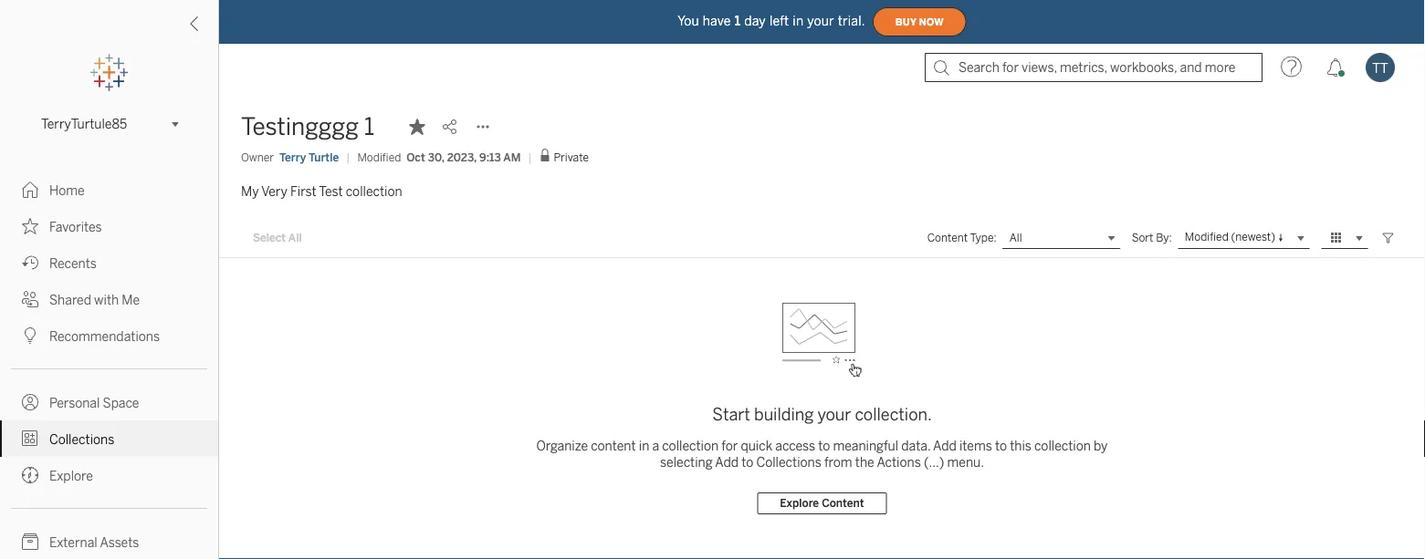 Task type: locate. For each thing, give the bounding box(es) containing it.
1 left day
[[735, 13, 741, 29]]

30,
[[428, 151, 445, 164]]

modified (newest) button
[[1178, 227, 1311, 249]]

0 horizontal spatial content
[[822, 498, 865, 511]]

home link
[[0, 172, 218, 208]]

(newest)
[[1232, 231, 1276, 244]]

| right am
[[528, 151, 532, 164]]

explore down "organize content in a collection for quick access to meaningful data. add items to this collection by selecting add to collections from the actions (...) menu."
[[780, 498, 819, 511]]

collections down the personal
[[49, 433, 114, 448]]

collections down access
[[757, 455, 822, 470]]

all
[[288, 232, 302, 245], [1010, 232, 1023, 245]]

start
[[713, 406, 751, 425]]

1 vertical spatial your
[[818, 406, 852, 425]]

1 horizontal spatial |
[[528, 151, 532, 164]]

collections inside main navigation. press the up and down arrow keys to access links. element
[[49, 433, 114, 448]]

1
[[735, 13, 741, 29], [364, 113, 374, 141]]

0 horizontal spatial add
[[716, 455, 739, 470]]

content
[[928, 232, 968, 245], [822, 498, 865, 511]]

favorites
[[49, 220, 102, 235]]

in inside "organize content in a collection for quick access to meaningful data. add items to this collection by selecting add to collections from the actions (...) menu."
[[639, 439, 650, 454]]

recommendations
[[49, 329, 160, 344]]

shared
[[49, 293, 91, 308]]

external
[[49, 536, 97, 551]]

1 horizontal spatial explore
[[780, 498, 819, 511]]

add down for in the bottom right of the page
[[716, 455, 739, 470]]

your up "organize content in a collection for quick access to meaningful data. add items to this collection by selecting add to collections from the actions (...) menu."
[[818, 406, 852, 425]]

0 horizontal spatial |
[[346, 151, 350, 164]]

explore content button
[[758, 493, 888, 515]]

1 vertical spatial explore
[[780, 498, 819, 511]]

you have 1 day left in your trial.
[[678, 13, 866, 29]]

1 vertical spatial in
[[639, 439, 650, 454]]

this
[[1010, 439, 1032, 454]]

me
[[122, 293, 140, 308]]

explore inside main navigation. press the up and down arrow keys to access links. element
[[49, 469, 93, 484]]

terryturtule85
[[41, 117, 127, 132]]

select all
[[253, 232, 302, 245]]

1 vertical spatial collections
[[757, 455, 822, 470]]

collection
[[346, 184, 403, 199], [662, 439, 719, 454], [1035, 439, 1091, 454]]

buy now
[[896, 16, 944, 28]]

content left type:
[[928, 232, 968, 245]]

9:13
[[480, 151, 501, 164]]

0 horizontal spatial collections
[[49, 433, 114, 448]]

|
[[346, 151, 350, 164], [528, 151, 532, 164]]

1 horizontal spatial all
[[1010, 232, 1023, 245]]

all button
[[1003, 227, 1121, 249]]

content down from
[[822, 498, 865, 511]]

explore
[[49, 469, 93, 484], [780, 498, 819, 511]]

1 horizontal spatial add
[[934, 439, 957, 454]]

in left a
[[639, 439, 650, 454]]

1 horizontal spatial collection
[[662, 439, 719, 454]]

menu.
[[948, 455, 985, 470]]

your
[[808, 13, 835, 29], [818, 406, 852, 425]]

by
[[1094, 439, 1108, 454]]

0 horizontal spatial explore
[[49, 469, 93, 484]]

explore for explore content
[[780, 498, 819, 511]]

quick
[[741, 439, 773, 454]]

select
[[253, 232, 286, 245]]

to up from
[[819, 439, 831, 454]]

have
[[703, 13, 731, 29]]

1 vertical spatial content
[[822, 498, 865, 511]]

| right turtle
[[346, 151, 350, 164]]

(...)
[[924, 455, 945, 470]]

select all button
[[241, 227, 314, 249]]

modified left oct
[[358, 151, 401, 164]]

all right type:
[[1010, 232, 1023, 245]]

to
[[819, 439, 831, 454], [996, 439, 1008, 454], [742, 455, 754, 470]]

modified right by:
[[1186, 231, 1229, 244]]

from
[[825, 455, 853, 470]]

explore down collections link
[[49, 469, 93, 484]]

add up (...)
[[934, 439, 957, 454]]

0 horizontal spatial all
[[288, 232, 302, 245]]

owner
[[241, 151, 274, 164]]

0 horizontal spatial collection
[[346, 184, 403, 199]]

to down quick
[[742, 455, 754, 470]]

2 all from the left
[[1010, 232, 1023, 245]]

first
[[290, 184, 317, 199]]

0 vertical spatial in
[[793, 13, 804, 29]]

day
[[745, 13, 766, 29]]

0 horizontal spatial modified
[[358, 151, 401, 164]]

0 vertical spatial content
[[928, 232, 968, 245]]

collections link
[[0, 421, 218, 458]]

modified
[[358, 151, 401, 164], [1186, 231, 1229, 244]]

1 vertical spatial modified
[[1186, 231, 1229, 244]]

0 vertical spatial explore
[[49, 469, 93, 484]]

1 horizontal spatial collections
[[757, 455, 822, 470]]

navigation panel element
[[0, 55, 218, 560]]

2 horizontal spatial collection
[[1035, 439, 1091, 454]]

1 vertical spatial 1
[[364, 113, 374, 141]]

0 vertical spatial collections
[[49, 433, 114, 448]]

1 up owner terry turtle | modified oct 30, 2023, 9:13 am |
[[364, 113, 374, 141]]

collections inside "organize content in a collection for quick access to meaningful data. add items to this collection by selecting add to collections from the actions (...) menu."
[[757, 455, 822, 470]]

1 horizontal spatial content
[[928, 232, 968, 245]]

1 horizontal spatial modified
[[1186, 231, 1229, 244]]

collections
[[49, 433, 114, 448], [757, 455, 822, 470]]

in
[[793, 13, 804, 29], [639, 439, 650, 454]]

access
[[776, 439, 816, 454]]

for
[[722, 439, 738, 454]]

all inside popup button
[[1010, 232, 1023, 245]]

collection down owner terry turtle | modified oct 30, 2023, 9:13 am |
[[346, 184, 403, 199]]

1 horizontal spatial to
[[819, 439, 831, 454]]

add
[[934, 439, 957, 454], [716, 455, 739, 470]]

oct
[[407, 151, 425, 164]]

building
[[754, 406, 814, 425]]

0 vertical spatial add
[[934, 439, 957, 454]]

1 horizontal spatial in
[[793, 13, 804, 29]]

your left trial.
[[808, 13, 835, 29]]

explore inside button
[[780, 498, 819, 511]]

favorites link
[[0, 208, 218, 245]]

collection up 'selecting'
[[662, 439, 719, 454]]

to left this
[[996, 439, 1008, 454]]

1 horizontal spatial 1
[[735, 13, 741, 29]]

all right select
[[288, 232, 302, 245]]

buy now button
[[873, 7, 967, 37]]

0 horizontal spatial in
[[639, 439, 650, 454]]

1 all from the left
[[288, 232, 302, 245]]

terryturtule85 button
[[34, 113, 185, 135]]

buy
[[896, 16, 917, 28]]

grid view image
[[1329, 230, 1346, 247]]

with
[[94, 293, 119, 308]]

collection left by
[[1035, 439, 1091, 454]]

content inside button
[[822, 498, 865, 511]]

in right the left
[[793, 13, 804, 29]]

trial.
[[838, 13, 866, 29]]



Task type: vqa. For each thing, say whether or not it's contained in the screenshot.
TerryTurtule85 Dropdown Button at left
yes



Task type: describe. For each thing, give the bounding box(es) containing it.
items
[[960, 439, 993, 454]]

2023,
[[447, 151, 477, 164]]

collection for test
[[346, 184, 403, 199]]

terry turtle link
[[280, 149, 339, 166]]

recents link
[[0, 245, 218, 281]]

start building your collection.
[[713, 406, 932, 425]]

the
[[856, 455, 875, 470]]

home
[[49, 183, 85, 198]]

owner terry turtle | modified oct 30, 2023, 9:13 am |
[[241, 151, 532, 164]]

external assets link
[[0, 524, 218, 560]]

testingggg 1
[[241, 113, 374, 141]]

terry
[[280, 151, 306, 164]]

1 | from the left
[[346, 151, 350, 164]]

Search for views, metrics, workbooks, and more text field
[[925, 53, 1263, 82]]

personal space
[[49, 396, 139, 411]]

my very first test collection
[[241, 184, 403, 199]]

space
[[103, 396, 139, 411]]

collection.
[[855, 406, 932, 425]]

1 vertical spatial add
[[716, 455, 739, 470]]

now
[[920, 16, 944, 28]]

test
[[319, 184, 343, 199]]

sort
[[1132, 232, 1154, 245]]

selecting
[[660, 455, 713, 470]]

2 horizontal spatial to
[[996, 439, 1008, 454]]

you
[[678, 13, 700, 29]]

recents
[[49, 256, 97, 271]]

sort by:
[[1132, 232, 1173, 245]]

explore content
[[780, 498, 865, 511]]

type:
[[971, 232, 997, 245]]

private
[[554, 151, 589, 164]]

meaningful
[[833, 439, 899, 454]]

content
[[591, 439, 636, 454]]

explore for explore
[[49, 469, 93, 484]]

testingggg
[[241, 113, 359, 141]]

organize
[[537, 439, 588, 454]]

left
[[770, 13, 790, 29]]

main navigation. press the up and down arrow keys to access links. element
[[0, 172, 218, 560]]

external assets
[[49, 536, 139, 551]]

my
[[241, 184, 259, 199]]

turtle
[[309, 151, 339, 164]]

shared with me link
[[0, 281, 218, 318]]

content type:
[[928, 232, 997, 245]]

data.
[[902, 439, 931, 454]]

0 horizontal spatial to
[[742, 455, 754, 470]]

0 vertical spatial modified
[[358, 151, 401, 164]]

0 vertical spatial 1
[[735, 13, 741, 29]]

all inside button
[[288, 232, 302, 245]]

modified (newest)
[[1186, 231, 1276, 244]]

actions
[[877, 455, 921, 470]]

personal
[[49, 396, 100, 411]]

organize content in a collection for quick access to meaningful data. add items to this collection by selecting add to collections from the actions (...) menu.
[[537, 439, 1108, 470]]

am
[[504, 151, 521, 164]]

assets
[[100, 536, 139, 551]]

very
[[262, 184, 288, 199]]

modified inside popup button
[[1186, 231, 1229, 244]]

collection for a
[[662, 439, 719, 454]]

0 horizontal spatial 1
[[364, 113, 374, 141]]

recommendations link
[[0, 318, 218, 354]]

personal space link
[[0, 385, 218, 421]]

2 | from the left
[[528, 151, 532, 164]]

0 vertical spatial your
[[808, 13, 835, 29]]

shared with me
[[49, 293, 140, 308]]

explore link
[[0, 458, 218, 494]]

a
[[653, 439, 660, 454]]

by:
[[1157, 232, 1173, 245]]



